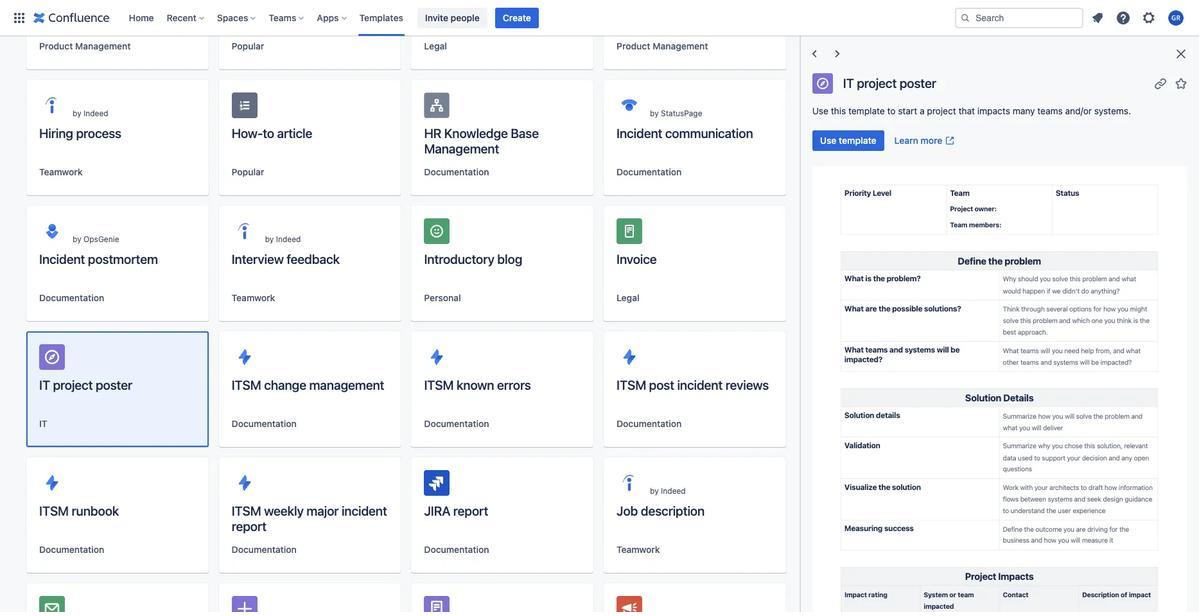 Task type: locate. For each thing, give the bounding box(es) containing it.
1 horizontal spatial report
[[453, 504, 488, 518]]

0 vertical spatial legal
[[424, 40, 447, 51]]

major
[[307, 504, 339, 518]]

by up the interview
[[265, 234, 274, 244]]

learn more link
[[887, 130, 963, 151]]

1 product from the left
[[39, 40, 73, 51]]

documentation down hr knowledge base management
[[424, 166, 489, 177]]

popular button down how-
[[232, 166, 264, 179]]

teamwork button down the interview
[[232, 292, 275, 304]]

0 horizontal spatial teamwork
[[39, 166, 83, 177]]

0 horizontal spatial share link image
[[542, 226, 558, 242]]

report down the weekly
[[232, 519, 267, 534]]

close image
[[1173, 46, 1189, 62]]

0 vertical spatial popular
[[232, 40, 264, 51]]

teams button
[[265, 7, 309, 28]]

1 use button from the left
[[164, 36, 196, 57]]

0 vertical spatial by indeed
[[73, 109, 108, 118]]

use left the 'this'
[[812, 105, 829, 116]]

1 vertical spatial teamwork
[[232, 292, 275, 303]]

teamwork down the interview
[[232, 292, 275, 303]]

incident down by statuspage
[[617, 126, 662, 141]]

article
[[277, 126, 312, 141]]

template
[[848, 105, 885, 116], [839, 135, 876, 146]]

teamwork button down hiring
[[39, 166, 83, 179]]

0 vertical spatial template
[[848, 105, 885, 116]]

popular down spaces popup button
[[232, 40, 264, 51]]

apps button
[[313, 7, 352, 28]]

itsm
[[232, 378, 261, 392], [424, 378, 454, 392], [617, 378, 646, 392], [39, 504, 69, 518], [232, 504, 261, 518]]

1 horizontal spatial teamwork
[[232, 292, 275, 303]]

banner
[[0, 0, 1199, 36]]

1 horizontal spatial it project poster
[[843, 75, 936, 90]]

product management button
[[604, 0, 786, 69], [39, 40, 131, 53], [617, 40, 708, 53]]

star it project poster image
[[1173, 75, 1189, 91]]

by for description
[[650, 486, 659, 496]]

2 horizontal spatial management
[[653, 40, 708, 51]]

people
[[451, 12, 480, 23]]

poster
[[900, 75, 936, 90], [96, 378, 132, 392]]

documentation for post
[[617, 418, 682, 429]]

feedback
[[287, 252, 340, 267]]

legal button
[[411, 0, 594, 69], [424, 40, 447, 53], [617, 292, 639, 304]]

1 horizontal spatial share link image
[[735, 100, 750, 116]]

use button for popular
[[356, 36, 388, 57]]

popular button
[[232, 40, 264, 53], [232, 166, 264, 179]]

teamwork down hiring
[[39, 166, 83, 177]]

use button down 'templates' link
[[356, 36, 388, 57]]

template inside the use template button
[[839, 135, 876, 146]]

1 horizontal spatial by indeed
[[265, 234, 301, 244]]

management
[[75, 40, 131, 51], [653, 40, 708, 51], [424, 141, 499, 156]]

documentation button down "itsm runbook"
[[39, 543, 104, 556]]

0 vertical spatial it project poster
[[843, 75, 936, 90]]

1 horizontal spatial product management
[[617, 40, 708, 51]]

0 horizontal spatial incident
[[342, 504, 387, 518]]

documentation button down hr knowledge base management
[[424, 166, 489, 179]]

start
[[898, 105, 917, 116]]

popular down how-
[[232, 166, 264, 177]]

itsm left the change
[[232, 378, 261, 392]]

0 vertical spatial project
[[857, 75, 897, 90]]

0 horizontal spatial by indeed
[[73, 109, 108, 118]]

2 horizontal spatial teamwork
[[617, 544, 660, 555]]

popular button down spaces popup button
[[232, 40, 264, 53]]

documentation button down jira report
[[424, 543, 489, 556]]

reviews
[[726, 378, 769, 392]]

to left start
[[887, 105, 896, 116]]

documentation down "itsm runbook"
[[39, 544, 104, 555]]

change
[[264, 378, 306, 392]]

1 horizontal spatial poster
[[900, 75, 936, 90]]

teams
[[1038, 105, 1063, 116]]

hr
[[424, 126, 441, 141]]

incident right post
[[677, 378, 723, 392]]

2 vertical spatial indeed
[[661, 486, 686, 496]]

use button down the recent
[[164, 36, 196, 57]]

it project poster
[[843, 75, 936, 90], [39, 378, 132, 392]]

2 vertical spatial teamwork button
[[617, 543, 660, 556]]

by indeed up interview feedback
[[265, 234, 301, 244]]

share link image left star introductory blog image
[[542, 226, 558, 242]]

2 horizontal spatial indeed
[[661, 486, 686, 496]]

itsm inside itsm weekly major incident report
[[232, 504, 261, 518]]

teamwork for hiring
[[39, 166, 83, 177]]

to
[[887, 105, 896, 116], [263, 126, 274, 141]]

2 vertical spatial by indeed
[[650, 486, 686, 496]]

incident right major
[[342, 504, 387, 518]]

share link image
[[1153, 75, 1168, 91], [735, 100, 750, 116], [542, 226, 558, 242]]

teamwork down job at the bottom right
[[617, 544, 660, 555]]

1 horizontal spatial management
[[424, 141, 499, 156]]

it button
[[39, 417, 47, 430]]

0 vertical spatial indeed
[[84, 109, 108, 118]]

by for communication
[[650, 109, 659, 118]]

documentation
[[424, 166, 489, 177], [617, 166, 682, 177], [39, 292, 104, 303], [232, 418, 297, 429], [424, 418, 489, 429], [617, 418, 682, 429], [39, 544, 104, 555], [232, 544, 297, 555], [424, 544, 489, 555]]

0 horizontal spatial product management
[[39, 40, 131, 51]]

documentation button down post
[[617, 417, 682, 430]]

0 horizontal spatial indeed
[[84, 109, 108, 118]]

invite
[[425, 12, 448, 23]]

documentation down the change
[[232, 418, 297, 429]]

legal down invite
[[424, 40, 447, 51]]

documentation for known
[[424, 418, 489, 429]]

legal down invoice at the right of page
[[617, 292, 639, 303]]

documentation button down the known
[[424, 417, 489, 430]]

a
[[920, 105, 925, 116]]

use
[[171, 40, 188, 51], [364, 40, 380, 51], [812, 105, 829, 116], [820, 135, 837, 146]]

introductory
[[424, 252, 494, 267]]

1 vertical spatial to
[[263, 126, 274, 141]]

itsm left the known
[[424, 378, 454, 392]]

2 use button from the left
[[356, 36, 388, 57]]

invite people button
[[417, 7, 487, 28]]

itsm for itsm runbook
[[39, 504, 69, 518]]

documentation button down the change
[[232, 417, 297, 430]]

1 horizontal spatial product
[[617, 40, 650, 51]]

0 vertical spatial teamwork
[[39, 166, 83, 177]]

0 vertical spatial incident
[[677, 378, 723, 392]]

teamwork button down job at the bottom right
[[617, 543, 660, 556]]

known
[[457, 378, 494, 392]]

incident down 'by opsgenie'
[[39, 252, 85, 267]]

1 vertical spatial report
[[232, 519, 267, 534]]

indeed for description
[[661, 486, 686, 496]]

documentation button down incident postmortem
[[39, 292, 104, 304]]

documentation down the weekly
[[232, 544, 297, 555]]

share link image
[[350, 100, 365, 116]]

by up hiring process
[[73, 109, 81, 118]]

0 vertical spatial popular button
[[232, 40, 264, 53]]

2 popular from the top
[[232, 166, 264, 177]]

star how-to article image
[[370, 100, 386, 116]]

itsm left the weekly
[[232, 504, 261, 518]]

1 horizontal spatial indeed
[[276, 234, 301, 244]]

management
[[309, 378, 384, 392]]

confluence image
[[33, 10, 110, 25], [33, 10, 110, 25]]

1 horizontal spatial use button
[[356, 36, 388, 57]]

1 vertical spatial it project poster
[[39, 378, 132, 392]]

0 horizontal spatial use button
[[164, 36, 196, 57]]

1 vertical spatial popular button
[[232, 166, 264, 179]]

by left statuspage
[[650, 109, 659, 118]]

product
[[39, 40, 73, 51], [617, 40, 650, 51]]

by for feedback
[[265, 234, 274, 244]]

template down the 'this'
[[839, 135, 876, 146]]

1 vertical spatial teamwork button
[[232, 292, 275, 304]]

1 horizontal spatial to
[[887, 105, 896, 116]]

share link image left the star it project poster icon
[[1153, 75, 1168, 91]]

0 horizontal spatial legal
[[424, 40, 447, 51]]

documentation button down incident communication
[[617, 166, 682, 179]]

settings icon image
[[1141, 10, 1157, 25]]

errors
[[497, 378, 531, 392]]

documentation button for communication
[[617, 166, 682, 179]]

invite people
[[425, 12, 480, 23]]

documentation button for change
[[232, 417, 297, 430]]

incident
[[677, 378, 723, 392], [342, 504, 387, 518]]

1 vertical spatial popular
[[232, 166, 264, 177]]

spaces button
[[213, 7, 261, 28]]

documentation down the known
[[424, 418, 489, 429]]

1 popular button from the top
[[232, 40, 264, 53]]

2 vertical spatial teamwork
[[617, 544, 660, 555]]

1 vertical spatial project
[[927, 105, 956, 116]]

template right the 'this'
[[848, 105, 885, 116]]

it project poster up the it button
[[39, 378, 132, 392]]

0 vertical spatial share link image
[[1153, 75, 1168, 91]]

report
[[453, 504, 488, 518], [232, 519, 267, 534]]

report right jira
[[453, 504, 488, 518]]

by left opsgenie
[[73, 234, 81, 244]]

0 horizontal spatial product
[[39, 40, 73, 51]]

incident communication
[[617, 126, 753, 141]]

teamwork
[[39, 166, 83, 177], [232, 292, 275, 303], [617, 544, 660, 555]]

invoice
[[617, 252, 657, 267]]

by
[[73, 109, 81, 118], [650, 109, 659, 118], [73, 234, 81, 244], [265, 234, 274, 244], [650, 486, 659, 496]]

0 vertical spatial to
[[887, 105, 896, 116]]

by up job description
[[650, 486, 659, 496]]

1 vertical spatial it
[[39, 378, 50, 392]]

documentation down incident postmortem
[[39, 292, 104, 303]]

0 horizontal spatial poster
[[96, 378, 132, 392]]

0 horizontal spatial project
[[53, 378, 93, 392]]

1 vertical spatial template
[[839, 135, 876, 146]]

use this template to start a project that impacts many teams and/or systems.
[[812, 105, 1131, 116]]

product management
[[39, 40, 131, 51], [617, 40, 708, 51]]

2 product management from the left
[[617, 40, 708, 51]]

indeed up interview feedback
[[276, 234, 301, 244]]

2 horizontal spatial teamwork button
[[617, 543, 660, 556]]

0 horizontal spatial report
[[232, 519, 267, 534]]

it project poster up start
[[843, 75, 936, 90]]

Search field
[[955, 7, 1084, 28]]

0 horizontal spatial incident
[[39, 252, 85, 267]]

itsm left post
[[617, 378, 646, 392]]

postmortem
[[88, 252, 158, 267]]

legal
[[424, 40, 447, 51], [617, 292, 639, 303]]

2 horizontal spatial share link image
[[1153, 75, 1168, 91]]

documentation button
[[424, 166, 489, 179], [617, 166, 682, 179], [39, 292, 104, 304], [232, 417, 297, 430], [424, 417, 489, 430], [617, 417, 682, 430], [39, 543, 104, 556], [232, 543, 297, 556], [424, 543, 489, 556]]

documentation for report
[[424, 544, 489, 555]]

1 vertical spatial incident
[[342, 504, 387, 518]]

teamwork button
[[39, 166, 83, 179], [232, 292, 275, 304], [617, 543, 660, 556]]

itsm left "runbook"
[[39, 504, 69, 518]]

2 horizontal spatial by indeed
[[650, 486, 686, 496]]

star introductory blog image
[[563, 226, 578, 242]]

1 vertical spatial indeed
[[276, 234, 301, 244]]

notification icon image
[[1090, 10, 1105, 25]]

templates link
[[356, 7, 407, 28]]

2 vertical spatial share link image
[[542, 226, 558, 242]]

popular
[[232, 40, 264, 51], [232, 166, 264, 177]]

documentation down jira report
[[424, 544, 489, 555]]

2 vertical spatial it
[[39, 418, 47, 429]]

it
[[843, 75, 854, 90], [39, 378, 50, 392], [39, 418, 47, 429]]

jira
[[424, 504, 450, 518]]

documentation button down the weekly
[[232, 543, 297, 556]]

management inside hr knowledge base management
[[424, 141, 499, 156]]

0 vertical spatial incident
[[617, 126, 662, 141]]

1 horizontal spatial incident
[[617, 126, 662, 141]]

1 horizontal spatial incident
[[677, 378, 723, 392]]

create link
[[495, 7, 539, 28]]

documentation down post
[[617, 418, 682, 429]]

use template
[[820, 135, 876, 146]]

indeed up process
[[84, 109, 108, 118]]

search image
[[960, 13, 971, 23]]

1 vertical spatial share link image
[[735, 100, 750, 116]]

teamwork button for interview
[[232, 292, 275, 304]]

by indeed up description
[[650, 486, 686, 496]]

by indeed for process
[[73, 109, 108, 118]]

documentation for postmortem
[[39, 292, 104, 303]]

0 horizontal spatial teamwork button
[[39, 166, 83, 179]]

indeed for process
[[84, 109, 108, 118]]

by indeed
[[73, 109, 108, 118], [265, 234, 301, 244], [650, 486, 686, 496]]

1 vertical spatial by indeed
[[265, 234, 301, 244]]

itsm post incident reviews
[[617, 378, 769, 392]]

by indeed for feedback
[[265, 234, 301, 244]]

1 horizontal spatial teamwork button
[[232, 292, 275, 304]]

use button
[[164, 36, 196, 57], [356, 36, 388, 57]]

your profile and preferences image
[[1168, 10, 1184, 25]]

documentation down incident communication
[[617, 166, 682, 177]]

1 vertical spatial incident
[[39, 252, 85, 267]]

0 vertical spatial teamwork button
[[39, 166, 83, 179]]

itsm change management
[[232, 378, 384, 392]]

share link image left star incident communication icon
[[735, 100, 750, 116]]

communication
[[665, 126, 753, 141]]

1 vertical spatial legal
[[617, 292, 639, 303]]

impacts
[[977, 105, 1010, 116]]

indeed up description
[[661, 486, 686, 496]]

by indeed up process
[[73, 109, 108, 118]]

by statuspage
[[650, 109, 702, 118]]

to left article
[[263, 126, 274, 141]]



Task type: describe. For each thing, give the bounding box(es) containing it.
home link
[[125, 7, 158, 28]]

1 horizontal spatial project
[[857, 75, 897, 90]]

documentation for weekly
[[232, 544, 297, 555]]

itsm known errors
[[424, 378, 531, 392]]

appswitcher icon image
[[12, 10, 27, 25]]

teams
[[269, 12, 296, 23]]

that
[[959, 105, 975, 116]]

documentation button for post
[[617, 417, 682, 430]]

incident postmortem
[[39, 252, 158, 267]]

learn
[[894, 135, 918, 146]]

next template image
[[830, 46, 845, 62]]

0 vertical spatial poster
[[900, 75, 936, 90]]

star incident communication image
[[755, 100, 771, 116]]

global element
[[8, 0, 953, 36]]

0 vertical spatial it
[[843, 75, 854, 90]]

learn more
[[894, 135, 942, 146]]

spaces
[[217, 12, 248, 23]]

0 vertical spatial report
[[453, 504, 488, 518]]

1 vertical spatial poster
[[96, 378, 132, 392]]

by opsgenie
[[73, 234, 119, 244]]

itsm for itsm change management
[[232, 378, 261, 392]]

2 vertical spatial project
[[53, 378, 93, 392]]

home
[[129, 12, 154, 23]]

jira report
[[424, 504, 488, 518]]

incident inside itsm weekly major incident report
[[342, 504, 387, 518]]

banner containing home
[[0, 0, 1199, 36]]

help icon image
[[1116, 10, 1131, 25]]

incident for incident postmortem
[[39, 252, 85, 267]]

documentation button for known
[[424, 417, 489, 430]]

report inside itsm weekly major incident report
[[232, 519, 267, 534]]

1 product management from the left
[[39, 40, 131, 51]]

incident for incident communication
[[617, 126, 662, 141]]

post
[[649, 378, 674, 392]]

share link image for star incident communication icon
[[735, 100, 750, 116]]

hiring
[[39, 126, 73, 141]]

2 popular button from the top
[[232, 166, 264, 179]]

opsgenie
[[84, 234, 119, 244]]

knowledge
[[444, 126, 508, 141]]

2 horizontal spatial project
[[927, 105, 956, 116]]

documentation button for knowledge
[[424, 166, 489, 179]]

personal
[[424, 292, 461, 303]]

job
[[617, 504, 638, 518]]

indeed for feedback
[[276, 234, 301, 244]]

templates
[[359, 12, 403, 23]]

documentation for change
[[232, 418, 297, 429]]

base
[[511, 126, 539, 141]]

1 horizontal spatial legal
[[617, 292, 639, 303]]

weekly
[[264, 504, 304, 518]]

documentation button for weekly
[[232, 543, 297, 556]]

itsm for itsm known errors
[[424, 378, 454, 392]]

recent
[[167, 12, 196, 23]]

teamwork button for job
[[617, 543, 660, 556]]

job description
[[617, 504, 705, 518]]

0 horizontal spatial to
[[263, 126, 274, 141]]

description
[[641, 504, 705, 518]]

interview
[[232, 252, 284, 267]]

more
[[921, 135, 942, 146]]

how-to article
[[232, 126, 312, 141]]

use button for product management
[[164, 36, 196, 57]]

runbook
[[72, 504, 119, 518]]

interview feedback
[[232, 252, 340, 267]]

systems.
[[1094, 105, 1131, 116]]

and/or
[[1065, 105, 1092, 116]]

documentation button for report
[[424, 543, 489, 556]]

0 horizontal spatial management
[[75, 40, 131, 51]]

itsm for itsm post incident reviews
[[617, 378, 646, 392]]

statuspage
[[661, 109, 702, 118]]

recent button
[[163, 7, 209, 28]]

0 horizontal spatial it project poster
[[39, 378, 132, 392]]

use template button
[[812, 130, 884, 151]]

introductory blog
[[424, 252, 522, 267]]

teamwork for interview
[[232, 292, 275, 303]]

personal button
[[424, 292, 461, 304]]

how-
[[232, 126, 263, 141]]

documentation for runbook
[[39, 544, 104, 555]]

use down 'templates' link
[[364, 40, 380, 51]]

use down the recent
[[171, 40, 188, 51]]

1 popular from the top
[[232, 40, 264, 51]]

by indeed for description
[[650, 486, 686, 496]]

process
[[76, 126, 121, 141]]

many
[[1013, 105, 1035, 116]]

hiring process
[[39, 126, 121, 141]]

itsm for itsm weekly major incident report
[[232, 504, 261, 518]]

itsm runbook
[[39, 504, 119, 518]]

itsm weekly major incident report
[[232, 504, 387, 534]]

by for postmortem
[[73, 234, 81, 244]]

2 product from the left
[[617, 40, 650, 51]]

documentation button for runbook
[[39, 543, 104, 556]]

teamwork for job
[[617, 544, 660, 555]]

by for process
[[73, 109, 81, 118]]

documentation button for postmortem
[[39, 292, 104, 304]]

documentation for knowledge
[[424, 166, 489, 177]]

documentation for communication
[[617, 166, 682, 177]]

share link image for star introductory blog image
[[542, 226, 558, 242]]

use down the 'this'
[[820, 135, 837, 146]]

blog
[[497, 252, 522, 267]]

apps
[[317, 12, 339, 23]]

create
[[503, 12, 531, 23]]

teamwork button for hiring
[[39, 166, 83, 179]]

previous template image
[[807, 46, 822, 62]]

hr knowledge base management
[[424, 126, 539, 156]]

this
[[831, 105, 846, 116]]



Task type: vqa. For each thing, say whether or not it's contained in the screenshot.
bottom Greg Robinson 'icon'
no



